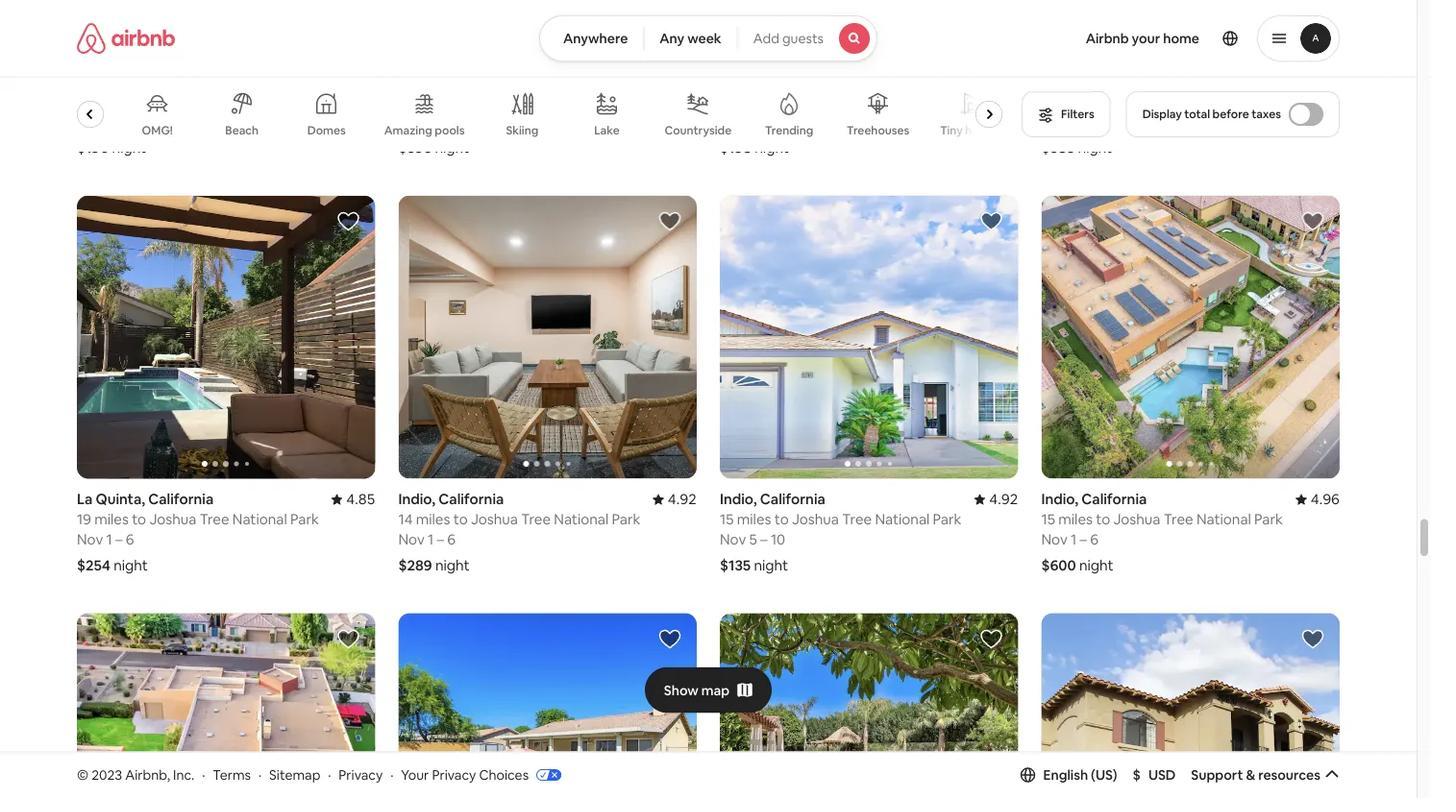 Task type: locate. For each thing, give the bounding box(es) containing it.
0 horizontal spatial new
[[988, 72, 1018, 91]]

night down 10
[[754, 557, 788, 576]]

night right $600
[[1079, 557, 1114, 576]]

1 left '8'
[[1071, 113, 1077, 131]]

1 inside palm desert, california 17 miles to joshua tree national park nov 1 – 8 $383 night
[[1071, 113, 1077, 131]]

add to wishlist: indio, california image up show
[[658, 628, 682, 652]]

night right $254
[[114, 557, 148, 576]]

night
[[112, 139, 146, 157], [435, 139, 469, 157], [755, 139, 789, 157], [1078, 139, 1112, 157], [114, 557, 148, 576], [435, 557, 470, 576], [754, 557, 788, 576], [1079, 557, 1114, 576]]

la up $254
[[77, 490, 93, 509]]

lake
[[594, 123, 620, 138]]

20
[[720, 93, 737, 111]]

0 horizontal spatial 17
[[777, 113, 791, 131]]

4.96 out of 5 average rating image
[[1296, 490, 1340, 509]]

la inside la quinta, california 20 miles to joshua tree national park nov 12 – 17 $198 night
[[720, 72, 736, 91]]

indio, california 14 miles to joshua tree national park nov 1 – 6 $289 night
[[398, 490, 641, 576]]

2 indio, from the left
[[720, 490, 757, 509]]

english (us)
[[1044, 767, 1118, 784]]

night down trending
[[755, 139, 789, 157]]

omg!
[[142, 123, 173, 138]]

choices
[[479, 767, 529, 784]]

&
[[1246, 767, 1256, 784]]

night down pools
[[435, 139, 469, 157]]

1 horizontal spatial indio,
[[720, 490, 757, 509]]

indio, california 15 miles to joshua tree national park nov 1 – 6 $600 night
[[1042, 490, 1283, 576]]

to inside la quinta, california 19 miles to joshua tree national park nov 1 – 6 $254 night
[[132, 511, 146, 529]]

joshua
[[149, 93, 197, 111], [471, 93, 518, 111], [795, 93, 842, 111], [1114, 93, 1161, 111], [149, 511, 196, 529], [471, 511, 518, 529], [792, 511, 839, 529], [1114, 511, 1161, 529]]

2 new from the left
[[1310, 72, 1340, 91]]

1
[[1071, 113, 1077, 131], [106, 531, 112, 550], [428, 531, 434, 550], [1071, 531, 1077, 550]]

national inside indio, california 14 miles to joshua tree national park nov 1 – 6 $289 night
[[554, 511, 609, 529]]

2 6 from the left
[[447, 531, 456, 550]]

·
[[202, 767, 205, 784], [259, 767, 262, 784], [328, 767, 331, 784], [390, 767, 394, 784]]

to inside indio, california 14 miles to joshua tree national park nov 1 – 6 $289 night
[[453, 511, 468, 529]]

quinta, up 24
[[96, 72, 145, 91]]

2 horizontal spatial indio,
[[1042, 490, 1079, 509]]

1 new place to stay image from the left
[[973, 72, 1018, 91]]

nov up $254
[[77, 531, 103, 550]]

night down 24
[[112, 139, 146, 157]]

–
[[124, 113, 131, 131], [440, 113, 447, 131], [767, 113, 774, 131], [1080, 113, 1087, 131], [115, 531, 123, 550], [437, 531, 444, 550], [760, 531, 768, 550], [1080, 531, 1087, 550]]

15 inside indio, california 15 miles to joshua tree national park nov 5 – 10 $135 night
[[720, 511, 734, 529]]

$
[[1133, 767, 1141, 784]]

indio, up the 14
[[398, 490, 436, 509]]

12
[[749, 113, 763, 131]]

la quinta, california 19 miles to joshua tree national park nov 1 – 6 $254 night
[[77, 490, 319, 576]]

1 up $600
[[1071, 531, 1077, 550]]

nov
[[77, 113, 103, 131], [720, 113, 746, 131], [1042, 113, 1068, 131], [77, 531, 103, 550], [398, 531, 425, 550], [720, 531, 746, 550], [1042, 531, 1068, 550]]

1 vertical spatial add to wishlist: indio, california image
[[658, 628, 682, 652]]

la up 20 on the right top of page
[[720, 72, 736, 91]]

la inside la quinta, california 18 miles to joshua tree national park nov 19 – 24 $190 night
[[77, 72, 93, 91]]

nov inside indio, california 15 miles to joshua tree national park nov 5 – 10 $135 night
[[720, 531, 746, 550]]

15 for nov 1 – 6
[[1042, 511, 1055, 529]]

0 horizontal spatial new place to stay image
[[973, 72, 1018, 91]]

amazing pools
[[384, 123, 465, 138]]

1 inside indio, california 14 miles to joshua tree national park nov 1 – 6 $289 night
[[428, 531, 434, 550]]

nov up $600
[[1042, 531, 1068, 550]]

1 horizontal spatial 4.92
[[989, 490, 1018, 509]]

0 horizontal spatial 19
[[77, 511, 91, 529]]

quinta, up 2
[[417, 72, 467, 91]]

night inside indio, california 15 miles to joshua tree national park nov 5 – 10 $135 night
[[754, 557, 788, 576]]

19 left 24
[[106, 113, 121, 131]]

desert,
[[1077, 72, 1128, 91]]

palm
[[1042, 72, 1074, 91]]

filters button
[[1022, 91, 1111, 137]]

national inside palm desert, california 17 miles to joshua tree national park nov 1 – 8 $383 night
[[1197, 93, 1251, 111]]

california inside indio, california 15 miles to joshua tree national park nov 5 – 10 $135 night
[[760, 490, 826, 509]]

15 up $600
[[1042, 511, 1055, 529]]

nov down the 14
[[398, 531, 425, 550]]

california inside la quinta, california 21 miles to joshua tree national park dec 2 – 7 $395 night
[[470, 72, 535, 91]]

2 horizontal spatial 6
[[1090, 531, 1099, 550]]

6 inside indio, california 15 miles to joshua tree national park nov 1 – 6 $600 night
[[1090, 531, 1099, 550]]

4.92 out of 5 average rating image
[[652, 490, 697, 509]]

1 vertical spatial 19
[[77, 511, 91, 529]]

nov down 20 on the right top of page
[[720, 113, 746, 131]]

17
[[1042, 93, 1055, 111], [777, 113, 791, 131]]

3 · from the left
[[328, 767, 331, 784]]

la for la quinta, california 18 miles to joshua tree national park nov 19 – 24 $190 night
[[77, 72, 93, 91]]

miles up $254
[[94, 511, 129, 529]]

1 indio, from the left
[[398, 490, 436, 509]]

to inside la quinta, california 20 miles to joshua tree national park nov 12 – 17 $198 night
[[777, 93, 792, 111]]

1 15 from the left
[[720, 511, 734, 529]]

airbnb your home
[[1086, 30, 1200, 47]]

add to wishlist: indio, california image
[[658, 210, 682, 233], [1302, 210, 1325, 233], [337, 628, 360, 652], [980, 628, 1003, 652]]

miles inside indio, california 15 miles to joshua tree national park nov 5 – 10 $135 night
[[737, 511, 771, 529]]

map
[[702, 682, 730, 699]]

· right inc.
[[202, 767, 205, 784]]

1 horizontal spatial 17
[[1042, 93, 1055, 111]]

1 privacy from the left
[[339, 767, 383, 784]]

la
[[77, 72, 93, 91], [398, 72, 414, 91], [720, 72, 736, 91], [77, 490, 93, 509]]

national
[[233, 93, 287, 111], [554, 93, 608, 111], [878, 93, 933, 111], [1197, 93, 1251, 111], [232, 511, 287, 529], [554, 511, 609, 529], [875, 511, 930, 529], [1197, 511, 1251, 529]]

group
[[46, 77, 1010, 152], [77, 196, 375, 479], [398, 196, 697, 479], [720, 196, 1018, 479], [1042, 196, 1340, 479], [77, 614, 375, 799], [398, 614, 697, 799], [720, 614, 1018, 799], [1042, 614, 1340, 799]]

new place to stay image up homes
[[973, 72, 1018, 91]]

tree inside palm desert, california 17 miles to joshua tree national park nov 1 – 8 $383 night
[[1164, 93, 1193, 111]]

tiny
[[940, 123, 963, 138]]

0 vertical spatial 19
[[106, 113, 121, 131]]

4.85
[[346, 490, 375, 509]]

add to wishlist: indio, california image
[[980, 210, 1003, 233], [658, 628, 682, 652]]

park inside indio, california 15 miles to joshua tree national park nov 5 – 10 $135 night
[[933, 511, 962, 529]]

national inside la quinta, california 21 miles to joshua tree national park dec 2 – 7 $395 night
[[554, 93, 608, 111]]

california inside la quinta, california 20 miles to joshua tree national park nov 12 – 17 $198 night
[[791, 72, 857, 91]]

· left privacy link
[[328, 767, 331, 784]]

new place to stay image
[[973, 72, 1018, 91], [1295, 72, 1340, 91]]

add to wishlist: la quinta, california image
[[1302, 628, 1325, 652]]

nov up $383
[[1042, 113, 1068, 131]]

national inside la quinta, california 18 miles to joshua tree national park nov 19 – 24 $190 night
[[233, 93, 287, 111]]

0 vertical spatial 17
[[1042, 93, 1055, 111]]

0 horizontal spatial 6
[[126, 531, 134, 550]]

8
[[1090, 113, 1099, 131]]

quinta, inside la quinta, california 19 miles to joshua tree national park nov 1 – 6 $254 night
[[96, 490, 145, 509]]

1 horizontal spatial add to wishlist: indio, california image
[[980, 210, 1003, 233]]

indio, inside indio, california 14 miles to joshua tree national park nov 1 – 6 $289 night
[[398, 490, 436, 509]]

miles up 2
[[416, 93, 450, 111]]

to inside palm desert, california 17 miles to joshua tree national park nov 1 – 8 $383 night
[[1096, 93, 1110, 111]]

nov inside palm desert, california 17 miles to joshua tree national park nov 1 – 8 $383 night
[[1042, 113, 1068, 131]]

1 horizontal spatial new place to stay image
[[1295, 72, 1340, 91]]

california inside la quinta, california 18 miles to joshua tree national park nov 19 – 24 $190 night
[[148, 72, 214, 91]]

privacy right your
[[432, 767, 476, 784]]

19 up $254
[[77, 511, 91, 529]]

$395
[[398, 139, 432, 157]]

15
[[720, 511, 734, 529], [1042, 511, 1055, 529]]

4.92 for indio, california 14 miles to joshua tree national park nov 1 – 6 $289 night
[[668, 490, 697, 509]]

1 up $254
[[106, 531, 112, 550]]

la up 18
[[77, 72, 93, 91]]

2 · from the left
[[259, 767, 262, 784]]

amazing
[[384, 123, 432, 138]]

1 vertical spatial 17
[[777, 113, 791, 131]]

total
[[1185, 107, 1210, 122]]

$190
[[77, 139, 109, 157]]

quinta, up $254
[[96, 490, 145, 509]]

miles right the 14
[[416, 511, 450, 529]]

miles up "12"
[[740, 93, 774, 111]]

indio, right 4.92 out of 5 average rating icon
[[1042, 490, 1079, 509]]

joshua inside la quinta, california 19 miles to joshua tree national park nov 1 – 6 $254 night
[[149, 511, 196, 529]]

joshua inside indio, california 15 miles to joshua tree national park nov 1 – 6 $600 night
[[1114, 511, 1161, 529]]

privacy left your
[[339, 767, 383, 784]]

quinta, up "12"
[[739, 72, 788, 91]]

1 4.92 from the left
[[668, 490, 697, 509]]

quinta, inside la quinta, california 18 miles to joshua tree national park nov 19 – 24 $190 night
[[96, 72, 145, 91]]

tree inside la quinta, california 18 miles to joshua tree national park nov 19 – 24 $190 night
[[200, 93, 229, 111]]

privacy link
[[339, 767, 383, 784]]

nov left 5
[[720, 531, 746, 550]]

la quinta, california 18 miles to joshua tree national park nov 19 – 24 $190 night
[[77, 72, 319, 157]]

15 for nov 5 – 10
[[720, 511, 734, 529]]

miles down palm
[[1059, 93, 1093, 111]]

miles up $600
[[1059, 511, 1093, 529]]

miles inside palm desert, california 17 miles to joshua tree national park nov 1 – 8 $383 night
[[1059, 93, 1093, 111]]

0 horizontal spatial 4.92
[[668, 490, 697, 509]]

domes
[[307, 123, 346, 138]]

park inside indio, california 14 miles to joshua tree national park nov 1 – 6 $289 night
[[612, 511, 641, 529]]

· right terms in the left of the page
[[259, 767, 262, 784]]

new place to stay image for la quinta, california 20 miles to joshua tree national park nov 12 – 17 $198 night
[[973, 72, 1018, 91]]

4.85 out of 5 average rating image
[[331, 490, 375, 509]]

park inside la quinta, california 18 miles to joshua tree national park nov 19 – 24 $190 night
[[290, 93, 319, 111]]

2 15 from the left
[[1042, 511, 1055, 529]]

©
[[77, 767, 89, 784]]

indio, inside indio, california 15 miles to joshua tree national park nov 1 – 6 $600 night
[[1042, 490, 1079, 509]]

miles right 18
[[94, 93, 129, 111]]

indio,
[[398, 490, 436, 509], [720, 490, 757, 509], [1042, 490, 1079, 509]]

1 horizontal spatial new
[[1310, 72, 1340, 91]]

park inside la quinta, california 21 miles to joshua tree national park dec 2 – 7 $395 night
[[612, 93, 640, 111]]

1 new from the left
[[988, 72, 1018, 91]]

1 horizontal spatial 6
[[447, 531, 456, 550]]

indio, up 5
[[720, 490, 757, 509]]

nov inside indio, california 15 miles to joshua tree national park nov 1 – 6 $600 night
[[1042, 531, 1068, 550]]

6 inside la quinta, california 19 miles to joshua tree national park nov 1 – 6 $254 night
[[126, 531, 134, 550]]

california inside indio, california 15 miles to joshua tree national park nov 1 – 6 $600 night
[[1082, 490, 1147, 509]]

add to wishlist: indio, california image down homes
[[980, 210, 1003, 233]]

privacy
[[339, 767, 383, 784], [432, 767, 476, 784]]

nov inside la quinta, california 19 miles to joshua tree national park nov 1 – 6 $254 night
[[77, 531, 103, 550]]

– inside la quinta, california 21 miles to joshua tree national park dec 2 – 7 $395 night
[[440, 113, 447, 131]]

quinta, for 21
[[417, 72, 467, 91]]

miles inside indio, california 14 miles to joshua tree national park nov 1 – 6 $289 night
[[416, 511, 450, 529]]

quinta,
[[96, 72, 145, 91], [417, 72, 467, 91], [739, 72, 788, 91], [96, 490, 145, 509]]

17 down palm
[[1042, 93, 1055, 111]]

4 · from the left
[[390, 767, 394, 784]]

6 for 14
[[447, 531, 456, 550]]

night right $289
[[435, 557, 470, 576]]

night inside la quinta, california 20 miles to joshua tree national park nov 12 – 17 $198 night
[[755, 139, 789, 157]]

anywhere button
[[539, 15, 644, 62]]

6 inside indio, california 14 miles to joshua tree national park nov 1 – 6 $289 night
[[447, 531, 456, 550]]

· left your
[[390, 767, 394, 784]]

trending
[[765, 123, 813, 138]]

19
[[106, 113, 121, 131], [77, 511, 91, 529]]

15 up $135
[[720, 511, 734, 529]]

your privacy choices
[[401, 767, 529, 784]]

national inside la quinta, california 20 miles to joshua tree national park nov 12 – 17 $198 night
[[878, 93, 933, 111]]

quinta, for 19
[[96, 490, 145, 509]]

21
[[398, 93, 413, 111]]

3 6 from the left
[[1090, 531, 1099, 550]]

– inside la quinta, california 18 miles to joshua tree national park nov 19 – 24 $190 night
[[124, 113, 131, 131]]

terms
[[213, 767, 251, 784]]

$ usd
[[1133, 767, 1176, 784]]

la inside la quinta, california 21 miles to joshua tree national park dec 2 – 7 $395 night
[[398, 72, 414, 91]]

1 6 from the left
[[126, 531, 134, 550]]

miles up 5
[[737, 511, 771, 529]]

19 inside la quinta, california 19 miles to joshua tree national park nov 1 – 6 $254 night
[[77, 511, 91, 529]]

sitemap link
[[269, 767, 320, 784]]

beach
[[225, 123, 259, 138]]

new place to stay image for palm desert, california 17 miles to joshua tree national park nov 1 – 8 $383 night
[[1295, 72, 1340, 91]]

new place to stay image up "display total before taxes" button
[[1295, 72, 1340, 91]]

– inside palm desert, california 17 miles to joshua tree national park nov 1 – 8 $383 night
[[1080, 113, 1087, 131]]

10
[[771, 531, 786, 550]]

miles inside la quinta, california 21 miles to joshua tree national park dec 2 – 7 $395 night
[[416, 93, 450, 111]]

– inside indio, california 14 miles to joshua tree national park nov 1 – 6 $289 night
[[437, 531, 444, 550]]

0 vertical spatial add to wishlist: indio, california image
[[980, 210, 1003, 233]]

4.9 out of 5 average rating image
[[340, 72, 375, 91]]

to
[[132, 93, 146, 111], [453, 93, 468, 111], [777, 93, 792, 111], [1096, 93, 1110, 111], [132, 511, 146, 529], [453, 511, 468, 529], [775, 511, 789, 529], [1096, 511, 1110, 529]]

18
[[77, 93, 91, 111]]

nov down 18
[[77, 113, 103, 131]]

your
[[1132, 30, 1161, 47]]

1 horizontal spatial 15
[[1042, 511, 1055, 529]]

indio, for indio, california 14 miles to joshua tree national park nov 1 – 6 $289 night
[[398, 490, 436, 509]]

1 horizontal spatial 19
[[106, 113, 121, 131]]

tree
[[200, 93, 229, 111], [521, 93, 551, 111], [845, 93, 875, 111], [1164, 93, 1193, 111], [200, 511, 229, 529], [521, 511, 551, 529], [842, 511, 872, 529], [1164, 511, 1194, 529]]

la for la quinta, california 19 miles to joshua tree national park nov 1 – 6 $254 night
[[77, 490, 93, 509]]

la quinta, california 21 miles to joshua tree national park dec 2 – 7 $395 night
[[398, 72, 640, 157]]

0 horizontal spatial add to wishlist: indio, california image
[[658, 628, 682, 652]]

1 up $289
[[428, 531, 434, 550]]

indio, inside indio, california 15 miles to joshua tree national park nov 5 – 10 $135 night
[[720, 490, 757, 509]]

4.92
[[668, 490, 697, 509], [989, 490, 1018, 509]]

night down '8'
[[1078, 139, 1112, 157]]

3 indio, from the left
[[1042, 490, 1079, 509]]

night inside indio, california 14 miles to joshua tree national park nov 1 – 6 $289 night
[[435, 557, 470, 576]]

park
[[290, 93, 319, 111], [612, 93, 640, 111], [936, 93, 965, 111], [1254, 93, 1283, 111], [290, 511, 319, 529], [612, 511, 641, 529], [933, 511, 962, 529], [1255, 511, 1283, 529]]

0 horizontal spatial privacy
[[339, 767, 383, 784]]

night inside indio, california 15 miles to joshua tree national park nov 1 – 6 $600 night
[[1079, 557, 1114, 576]]

quinta, inside la quinta, california 20 miles to joshua tree national park nov 12 – 17 $198 night
[[739, 72, 788, 91]]

0 horizontal spatial 15
[[720, 511, 734, 529]]

0 horizontal spatial indio,
[[398, 490, 436, 509]]

6
[[126, 531, 134, 550], [447, 531, 456, 550], [1090, 531, 1099, 550]]

2 new place to stay image from the left
[[1295, 72, 1340, 91]]

1 horizontal spatial privacy
[[432, 767, 476, 784]]

miles
[[94, 93, 129, 111], [416, 93, 450, 111], [740, 93, 774, 111], [1059, 93, 1093, 111], [94, 511, 129, 529], [416, 511, 450, 529], [737, 511, 771, 529], [1059, 511, 1093, 529]]

la up '21' at top left
[[398, 72, 414, 91]]

tiny homes
[[940, 123, 1002, 138]]

california
[[148, 72, 214, 91], [470, 72, 535, 91], [791, 72, 857, 91], [1131, 72, 1196, 91], [148, 490, 214, 509], [439, 490, 504, 509], [760, 490, 826, 509], [1082, 490, 1147, 509]]

None search field
[[539, 15, 878, 62]]

night inside la quinta, california 19 miles to joshua tree national park nov 1 – 6 $254 night
[[114, 557, 148, 576]]

la for la quinta, california 20 miles to joshua tree national park nov 12 – 17 $198 night
[[720, 72, 736, 91]]

15 inside indio, california 15 miles to joshua tree national park nov 1 – 6 $600 night
[[1042, 511, 1055, 529]]

17 right "12"
[[777, 113, 791, 131]]

2 4.92 from the left
[[989, 490, 1018, 509]]



Task type: describe. For each thing, give the bounding box(es) containing it.
– inside la quinta, california 20 miles to joshua tree national park nov 12 – 17 $198 night
[[767, 113, 774, 131]]

airbnb
[[1086, 30, 1129, 47]]

la for la quinta, california 21 miles to joshua tree national park dec 2 – 7 $395 night
[[398, 72, 414, 91]]

joshua inside la quinta, california 20 miles to joshua tree national park nov 12 – 17 $198 night
[[795, 93, 842, 111]]

2
[[428, 113, 437, 131]]

– inside la quinta, california 19 miles to joshua tree national park nov 1 – 6 $254 night
[[115, 531, 123, 550]]

anywhere
[[563, 30, 628, 47]]

indio, california 15 miles to joshua tree national park nov 5 – 10 $135 night
[[720, 490, 962, 576]]

night inside palm desert, california 17 miles to joshua tree national park nov 1 – 8 $383 night
[[1078, 139, 1112, 157]]

any week
[[660, 30, 722, 47]]

dec
[[398, 113, 425, 131]]

joshua inside la quinta, california 21 miles to joshua tree national park dec 2 – 7 $395 night
[[471, 93, 518, 111]]

none search field containing anywhere
[[539, 15, 878, 62]]

1 · from the left
[[202, 767, 205, 784]]

24
[[134, 113, 150, 131]]

1 inside indio, california 15 miles to joshua tree national park nov 1 – 6 $600 night
[[1071, 531, 1077, 550]]

– inside indio, california 15 miles to joshua tree national park nov 5 – 10 $135 night
[[760, 531, 768, 550]]

terms · sitemap · privacy
[[213, 767, 383, 784]]

park inside indio, california 15 miles to joshua tree national park nov 1 – 6 $600 night
[[1255, 511, 1283, 529]]

palm desert, california 17 miles to joshua tree national park nov 1 – 8 $383 night
[[1042, 72, 1283, 157]]

4.9
[[355, 72, 375, 91]]

quinta, for 20
[[739, 72, 788, 91]]

miles inside la quinta, california 19 miles to joshua tree national park nov 1 – 6 $254 night
[[94, 511, 129, 529]]

nov inside la quinta, california 18 miles to joshua tree national park nov 19 – 24 $190 night
[[77, 113, 103, 131]]

park inside la quinta, california 19 miles to joshua tree national park nov 1 – 6 $254 night
[[290, 511, 319, 529]]

airbnb,
[[125, 767, 170, 784]]

to inside la quinta, california 21 miles to joshua tree national park dec 2 – 7 $395 night
[[453, 93, 468, 111]]

add
[[753, 30, 779, 47]]

$289
[[398, 557, 432, 576]]

inc.
[[173, 767, 194, 784]]

5
[[749, 531, 757, 550]]

2023
[[92, 767, 122, 784]]

california inside palm desert, california 17 miles to joshua tree national park nov 1 – 8 $383 night
[[1131, 72, 1196, 91]]

joshua inside la quinta, california 18 miles to joshua tree national park nov 19 – 24 $190 night
[[149, 93, 197, 111]]

to inside indio, california 15 miles to joshua tree national park nov 5 – 10 $135 night
[[775, 511, 789, 529]]

joshua inside indio, california 14 miles to joshua tree national park nov 1 – 6 $289 night
[[471, 511, 518, 529]]

14
[[398, 511, 413, 529]]

new for la quinta, california 20 miles to joshua tree national park nov 12 – 17 $198 night
[[988, 72, 1018, 91]]

joshua inside palm desert, california 17 miles to joshua tree national park nov 1 – 8 $383 night
[[1114, 93, 1161, 111]]

$254
[[77, 557, 110, 576]]

tree inside indio, california 15 miles to joshua tree national park nov 5 – 10 $135 night
[[842, 511, 872, 529]]

homes
[[965, 123, 1002, 138]]

4.89 out of 5 average rating image
[[652, 72, 697, 91]]

(us)
[[1091, 767, 1118, 784]]

6 for 15
[[1090, 531, 1099, 550]]

add guests
[[753, 30, 824, 47]]

quinta, for 18
[[96, 72, 145, 91]]

any week button
[[643, 15, 738, 62]]

english
[[1044, 767, 1088, 784]]

19 inside la quinta, california 18 miles to joshua tree national park nov 19 – 24 $190 night
[[106, 113, 121, 131]]

nov inside la quinta, california 20 miles to joshua tree national park nov 12 – 17 $198 night
[[720, 113, 746, 131]]

national inside indio, california 15 miles to joshua tree national park nov 1 – 6 $600 night
[[1197, 511, 1251, 529]]

night inside la quinta, california 21 miles to joshua tree national park dec 2 – 7 $395 night
[[435, 139, 469, 157]]

support
[[1191, 767, 1243, 784]]

tree inside la quinta, california 21 miles to joshua tree national park dec 2 – 7 $395 night
[[521, 93, 551, 111]]

your
[[401, 767, 429, 784]]

treehouses
[[847, 123, 910, 138]]

night inside la quinta, california 18 miles to joshua tree national park nov 19 – 24 $190 night
[[112, 139, 146, 157]]

skiing
[[506, 123, 539, 138]]

countryside
[[665, 123, 732, 138]]

miles inside la quinta, california 20 miles to joshua tree national park nov 12 – 17 $198 night
[[740, 93, 774, 111]]

display total before taxes
[[1143, 107, 1281, 122]]

taxes
[[1252, 107, 1281, 122]]

4.92 out of 5 average rating image
[[974, 490, 1018, 509]]

support & resources
[[1191, 767, 1321, 784]]

7
[[450, 113, 458, 131]]

support & resources button
[[1191, 767, 1340, 784]]

show
[[664, 682, 699, 699]]

national inside indio, california 15 miles to joshua tree national park nov 5 – 10 $135 night
[[875, 511, 930, 529]]

17 inside la quinta, california 20 miles to joshua tree national park nov 12 – 17 $198 night
[[777, 113, 791, 131]]

to inside indio, california 15 miles to joshua tree national park nov 1 – 6 $600 night
[[1096, 511, 1110, 529]]

group containing mansions
[[46, 77, 1010, 152]]

display
[[1143, 107, 1182, 122]]

national inside la quinta, california 19 miles to joshua tree national park nov 1 – 6 $254 night
[[232, 511, 287, 529]]

la quinta, california 20 miles to joshua tree national park nov 12 – 17 $198 night
[[720, 72, 965, 157]]

1 inside la quinta, california 19 miles to joshua tree national park nov 1 – 6 $254 night
[[106, 531, 112, 550]]

4.89
[[668, 72, 697, 91]]

california inside indio, california 14 miles to joshua tree national park nov 1 – 6 $289 night
[[439, 490, 504, 509]]

4.92 for indio, california 15 miles to joshua tree national park nov 5 – 10 $135 night
[[989, 490, 1018, 509]]

to inside la quinta, california 18 miles to joshua tree national park nov 19 – 24 $190 night
[[132, 93, 146, 111]]

new for palm desert, california 17 miles to joshua tree national park nov 1 – 8 $383 night
[[1310, 72, 1340, 91]]

tree inside indio, california 15 miles to joshua tree national park nov 1 – 6 $600 night
[[1164, 511, 1194, 529]]

tree inside la quinta, california 20 miles to joshua tree national park nov 12 – 17 $198 night
[[845, 93, 875, 111]]

add guests button
[[737, 15, 878, 62]]

terms link
[[213, 767, 251, 784]]

guests
[[782, 30, 824, 47]]

pools
[[435, 123, 465, 138]]

17 inside palm desert, california 17 miles to joshua tree national park nov 1 – 8 $383 night
[[1042, 93, 1055, 111]]

profile element
[[901, 0, 1340, 77]]

any
[[660, 30, 685, 47]]

joshua inside indio, california 15 miles to joshua tree national park nov 5 – 10 $135 night
[[792, 511, 839, 529]]

– inside indio, california 15 miles to joshua tree national park nov 1 – 6 $600 night
[[1080, 531, 1087, 550]]

park inside la quinta, california 20 miles to joshua tree national park nov 12 – 17 $198 night
[[936, 93, 965, 111]]

indio, for indio, california 15 miles to joshua tree national park nov 5 – 10 $135 night
[[720, 490, 757, 509]]

2 privacy from the left
[[432, 767, 476, 784]]

resources
[[1258, 767, 1321, 784]]

california inside la quinta, california 19 miles to joshua tree national park nov 1 – 6 $254 night
[[148, 490, 214, 509]]

tree inside indio, california 14 miles to joshua tree national park nov 1 – 6 $289 night
[[521, 511, 551, 529]]

park inside palm desert, california 17 miles to joshua tree national park nov 1 – 8 $383 night
[[1254, 93, 1283, 111]]

show map
[[664, 682, 730, 699]]

$198
[[720, 139, 752, 157]]

show map button
[[645, 668, 772, 714]]

usd
[[1149, 767, 1176, 784]]

sitemap
[[269, 767, 320, 784]]

display total before taxes button
[[1126, 91, 1340, 137]]

$600
[[1042, 557, 1076, 576]]

before
[[1213, 107, 1249, 122]]

airbnb your home link
[[1074, 18, 1211, 59]]

$383
[[1042, 139, 1075, 157]]

indio, for indio, california 15 miles to joshua tree national park nov 1 – 6 $600 night
[[1042, 490, 1079, 509]]

english (us) button
[[1020, 767, 1118, 784]]

add to wishlist: la quinta, california image
[[337, 210, 360, 233]]

© 2023 airbnb, inc. ·
[[77, 767, 205, 784]]

week
[[688, 30, 722, 47]]

miles inside la quinta, california 18 miles to joshua tree national park nov 19 – 24 $190 night
[[94, 93, 129, 111]]

$135
[[720, 557, 751, 576]]

4.96
[[1311, 490, 1340, 509]]

filters
[[1061, 107, 1095, 122]]

mansions
[[48, 123, 98, 138]]

tree inside la quinta, california 19 miles to joshua tree national park nov 1 – 6 $254 night
[[200, 511, 229, 529]]

nov inside indio, california 14 miles to joshua tree national park nov 1 – 6 $289 night
[[398, 531, 425, 550]]

your privacy choices link
[[401, 767, 562, 785]]

miles inside indio, california 15 miles to joshua tree national park nov 1 – 6 $600 night
[[1059, 511, 1093, 529]]

home
[[1163, 30, 1200, 47]]



Task type: vqa. For each thing, say whether or not it's contained in the screenshot.
Terms · Sitemap · Privacy
yes



